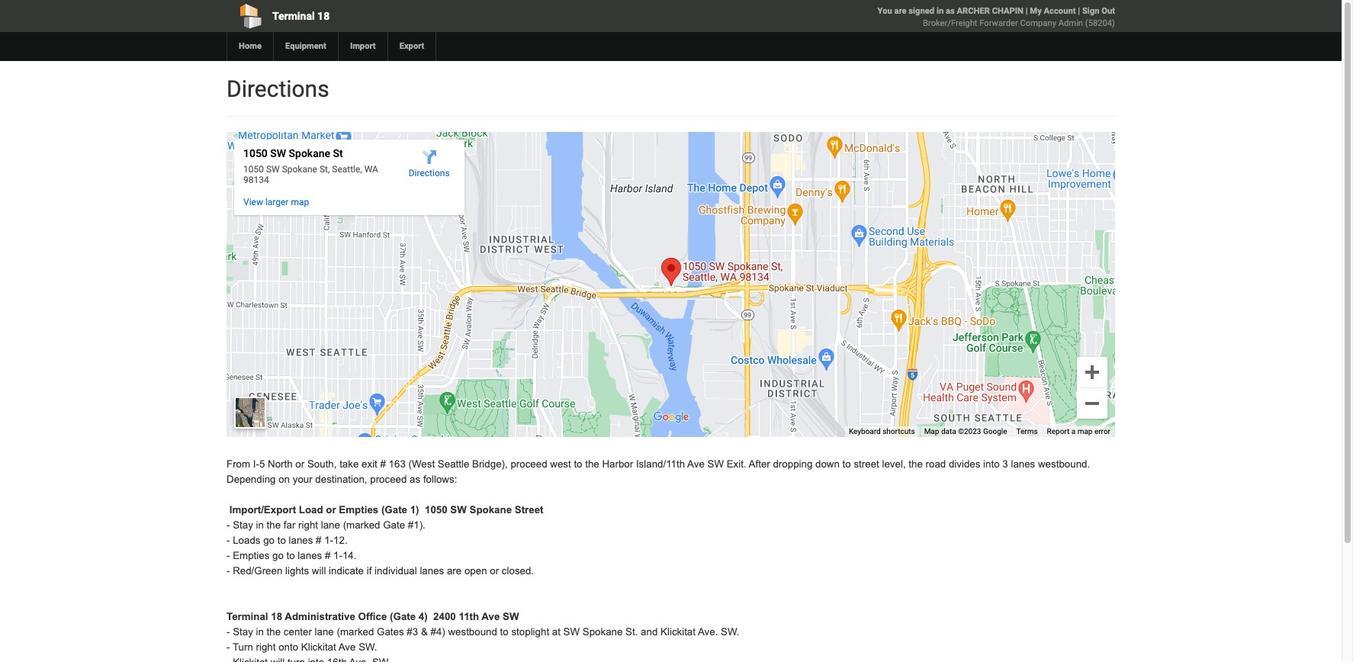 Task type: describe. For each thing, give the bounding box(es) containing it.
south,
[[307, 458, 337, 470]]

#3
[[407, 627, 418, 638]]

as inside you are signed in as archer chapin | my account | sign out broker/freight forwarder company admin (58204)
[[946, 6, 955, 16]]

office
[[358, 611, 387, 623]]

as inside from i-5 north or south, take exit # 163 (west seattle bridge), proceed west to the harbor island/11th ave sw exit. after dropping down to street level, the road divides into 3 lanes westbound. depending on your destination, proceed as follows:
[[410, 474, 420, 485]]

(gate for #3
[[390, 611, 416, 623]]

14.
[[342, 550, 357, 562]]

0 horizontal spatial klickitat
[[301, 642, 336, 653]]

exit.
[[727, 458, 747, 470]]

sign
[[1082, 6, 1100, 16]]

1 horizontal spatial #
[[325, 550, 331, 562]]

1 - from the top
[[227, 520, 230, 531]]

lanes inside from i-5 north or south, take exit # 163 (west seattle bridge), proceed west to the harbor island/11th ave sw exit. after dropping down to street level, the road divides into 3 lanes westbound. depending on your destination, proceed as follows:
[[1011, 458, 1035, 470]]

&
[[421, 627, 428, 638]]

road
[[926, 458, 946, 470]]

# inside from i-5 north or south, take exit # 163 (west seattle bridge), proceed west to the harbor island/11th ave sw exit. after dropping down to street level, the road divides into 3 lanes westbound. depending on your destination, proceed as follows:
[[380, 458, 386, 470]]

2 | from the left
[[1078, 6, 1080, 16]]

chapin
[[992, 6, 1024, 16]]

and
[[641, 627, 658, 638]]

export link
[[387, 32, 436, 61]]

(gate for gate
[[381, 504, 407, 516]]

18 for terminal 18
[[317, 10, 330, 22]]

my account link
[[1030, 6, 1076, 16]]

import/export
[[229, 504, 296, 516]]

broker/freight
[[923, 18, 978, 28]]

administrative
[[285, 611, 355, 623]]

equipment
[[285, 41, 326, 51]]

import/export load or empties (gate 1)  1050 sw spokane street - stay in the far right lane (marked gate #1). - loads go to lanes # 1-12. - empties go to lanes # 1-14. - red/green lights will indicate if individual lanes are open or closed.
[[227, 504, 544, 577]]

1 vertical spatial go
[[272, 550, 284, 562]]

2 - from the top
[[227, 535, 230, 546]]

seattle
[[438, 458, 469, 470]]

closed.
[[502, 565, 534, 577]]

to up lights
[[286, 550, 295, 562]]

street
[[515, 504, 544, 516]]

at
[[552, 627, 561, 638]]

destination,
[[315, 474, 367, 485]]

11th
[[459, 611, 479, 623]]

are inside you are signed in as archer chapin | my account | sign out broker/freight forwarder company admin (58204)
[[894, 6, 907, 16]]

5
[[259, 458, 265, 470]]

3
[[1003, 458, 1008, 470]]

company
[[1020, 18, 1057, 28]]

your
[[293, 474, 313, 485]]

from
[[227, 458, 250, 470]]

home link
[[227, 32, 273, 61]]

in for terminal 18 administrative office (gate 4)  2400 11th ave sw - stay in the center lane (marked gates #3 & #4) westbound to stoplight at sw spokane st. and klickitat ave. sw. - turn right onto klickitat ave sw.
[[256, 627, 264, 638]]

forwarder
[[980, 18, 1018, 28]]

1 vertical spatial proceed
[[370, 474, 407, 485]]

i-
[[253, 458, 259, 470]]

to right down
[[843, 458, 851, 470]]

0 horizontal spatial empties
[[233, 550, 270, 562]]

after
[[749, 458, 770, 470]]

west
[[550, 458, 571, 470]]

(marked inside 'terminal 18 administrative office (gate 4)  2400 11th ave sw - stay in the center lane (marked gates #3 & #4) westbound to stoplight at sw spokane st. and klickitat ave. sw. - turn right onto klickitat ave sw.'
[[337, 627, 374, 638]]

(west
[[409, 458, 435, 470]]

indicate
[[329, 565, 364, 577]]

follows:
[[423, 474, 457, 485]]

(58204)
[[1085, 18, 1115, 28]]

center
[[284, 627, 312, 638]]

turn
[[233, 642, 253, 653]]

admin
[[1059, 18, 1083, 28]]

loads
[[233, 535, 260, 546]]

bridge),
[[472, 458, 508, 470]]

sw right at
[[563, 627, 580, 638]]

to right west
[[574, 458, 582, 470]]

home
[[239, 41, 262, 51]]

3 - from the top
[[227, 550, 230, 562]]

12.
[[333, 535, 348, 546]]

1050
[[425, 504, 448, 516]]

5 - from the top
[[227, 627, 230, 638]]

right inside 'terminal 18 administrative office (gate 4)  2400 11th ave sw - stay in the center lane (marked gates #3 & #4) westbound to stoplight at sw spokane st. and klickitat ave. sw. - turn right onto klickitat ave sw.'
[[256, 642, 276, 653]]

lanes up will
[[298, 550, 322, 562]]

in for import/export load or empties (gate 1)  1050 sw spokane street - stay in the far right lane (marked gate #1). - loads go to lanes # 1-12. - empties go to lanes # 1-14. - red/green lights will indicate if individual lanes are open or closed.
[[256, 520, 264, 531]]

to inside 'terminal 18 administrative office (gate 4)  2400 11th ave sw - stay in the center lane (marked gates #3 & #4) westbound to stoplight at sw spokane st. and klickitat ave. sw. - turn right onto klickitat ave sw.'
[[500, 627, 509, 638]]

out
[[1102, 6, 1115, 16]]

sw inside from i-5 north or south, take exit # 163 (west seattle bridge), proceed west to the harbor island/11th ave sw exit. after dropping down to street level, the road divides into 3 lanes westbound. depending on your destination, proceed as follows:
[[708, 458, 724, 470]]

westbound.
[[1038, 458, 1090, 470]]

ave inside from i-5 north or south, take exit # 163 (west seattle bridge), proceed west to the harbor island/11th ave sw exit. after dropping down to street level, the road divides into 3 lanes westbound. depending on your destination, proceed as follows:
[[687, 458, 705, 470]]

st.
[[626, 627, 638, 638]]

down
[[816, 458, 840, 470]]

1 horizontal spatial empties
[[339, 504, 379, 516]]

stoplight
[[511, 627, 549, 638]]

far
[[284, 520, 296, 531]]

0 vertical spatial 1-
[[324, 535, 333, 546]]

spokane inside 'terminal 18 administrative office (gate 4)  2400 11th ave sw - stay in the center lane (marked gates #3 & #4) westbound to stoplight at sw spokane st. and klickitat ave. sw. - turn right onto klickitat ave sw.'
[[583, 627, 623, 638]]

equipment link
[[273, 32, 338, 61]]

exit
[[362, 458, 377, 470]]

sw inside import/export load or empties (gate 1)  1050 sw spokane street - stay in the far right lane (marked gate #1). - loads go to lanes # 1-12. - empties go to lanes # 1-14. - red/green lights will indicate if individual lanes are open or closed.
[[450, 504, 467, 516]]

westbound
[[448, 627, 497, 638]]

0 vertical spatial proceed
[[511, 458, 547, 470]]

terminal for terminal 18 administrative office (gate 4)  2400 11th ave sw - stay in the center lane (marked gates #3 & #4) westbound to stoplight at sw spokane st. and klickitat ave. sw. - turn right onto klickitat ave sw.
[[227, 611, 268, 623]]

ave.
[[698, 627, 718, 638]]



Task type: vqa. For each thing, say whether or not it's contained in the screenshot.
Requirements
no



Task type: locate. For each thing, give the bounding box(es) containing it.
0 horizontal spatial or
[[296, 458, 305, 470]]

onto
[[279, 642, 298, 653]]

street
[[854, 458, 879, 470]]

1- down 12. on the bottom left of page
[[333, 550, 342, 562]]

#4)
[[431, 627, 445, 638]]

1 vertical spatial in
[[256, 520, 264, 531]]

the left far
[[267, 520, 281, 531]]

spokane left st.
[[583, 627, 623, 638]]

right left onto
[[256, 642, 276, 653]]

sw right 1050
[[450, 504, 467, 516]]

1 horizontal spatial sw.
[[721, 627, 740, 638]]

divides
[[949, 458, 981, 470]]

0 vertical spatial #
[[380, 458, 386, 470]]

stay for import/export
[[233, 520, 253, 531]]

go up red/green
[[272, 550, 284, 562]]

sw up stoplight
[[503, 611, 519, 623]]

spokane left "street"
[[470, 504, 512, 516]]

export
[[399, 41, 424, 51]]

4 - from the top
[[227, 565, 230, 577]]

terminal for terminal 18
[[272, 10, 315, 22]]

stay inside 'terminal 18 administrative office (gate 4)  2400 11th ave sw - stay in the center lane (marked gates #3 & #4) westbound to stoplight at sw spokane st. and klickitat ave. sw. - turn right onto klickitat ave sw.'
[[233, 627, 253, 638]]

from i-5 north or south, take exit # 163 (west seattle bridge), proceed west to the harbor island/11th ave sw exit. after dropping down to street level, the road divides into 3 lanes westbound. depending on your destination, proceed as follows:
[[227, 458, 1090, 485]]

(gate inside 'terminal 18 administrative office (gate 4)  2400 11th ave sw - stay in the center lane (marked gates #3 & #4) westbound to stoplight at sw spokane st. and klickitat ave. sw. - turn right onto klickitat ave sw.'
[[390, 611, 416, 623]]

0 vertical spatial as
[[946, 6, 955, 16]]

in
[[937, 6, 944, 16], [256, 520, 264, 531], [256, 627, 264, 638]]

1 vertical spatial lane
[[315, 627, 334, 638]]

1-
[[324, 535, 333, 546], [333, 550, 342, 562]]

1 vertical spatial #
[[316, 535, 322, 546]]

1 vertical spatial (gate
[[390, 611, 416, 623]]

1 horizontal spatial 18
[[317, 10, 330, 22]]

terminal 18 administrative office (gate 4)  2400 11th ave sw - stay in the center lane (marked gates #3 & #4) westbound to stoplight at sw spokane st. and klickitat ave. sw. - turn right onto klickitat ave sw.
[[227, 611, 740, 653]]

right inside import/export load or empties (gate 1)  1050 sw spokane street - stay in the far right lane (marked gate #1). - loads go to lanes # 1-12. - empties go to lanes # 1-14. - red/green lights will indicate if individual lanes are open or closed.
[[298, 520, 318, 531]]

archer
[[957, 6, 990, 16]]

1 horizontal spatial or
[[326, 504, 336, 516]]

0 horizontal spatial #
[[316, 535, 322, 546]]

0 horizontal spatial as
[[410, 474, 420, 485]]

stay up the turn
[[233, 627, 253, 638]]

red/green
[[233, 565, 283, 577]]

0 horizontal spatial terminal
[[227, 611, 268, 623]]

to down far
[[277, 535, 286, 546]]

go
[[263, 535, 275, 546], [272, 550, 284, 562]]

0 horizontal spatial spokane
[[470, 504, 512, 516]]

empties
[[339, 504, 379, 516], [233, 550, 270, 562]]

1 horizontal spatial spokane
[[583, 627, 623, 638]]

in up broker/freight
[[937, 6, 944, 16]]

1 horizontal spatial proceed
[[511, 458, 547, 470]]

2 vertical spatial in
[[256, 627, 264, 638]]

are left open
[[447, 565, 462, 577]]

0 horizontal spatial sw.
[[359, 642, 377, 653]]

depending
[[227, 474, 276, 485]]

are
[[894, 6, 907, 16], [447, 565, 462, 577]]

1 vertical spatial ave
[[482, 611, 500, 623]]

as up broker/freight
[[946, 6, 955, 16]]

ave right 11th
[[482, 611, 500, 623]]

6 - from the top
[[227, 642, 230, 653]]

sw.
[[721, 627, 740, 638], [359, 642, 377, 653]]

lanes
[[1011, 458, 1035, 470], [289, 535, 313, 546], [298, 550, 322, 562], [420, 565, 444, 577]]

1 horizontal spatial right
[[298, 520, 318, 531]]

0 vertical spatial terminal
[[272, 10, 315, 22]]

will
[[312, 565, 326, 577]]

sign out link
[[1082, 6, 1115, 16]]

lane down administrative
[[315, 627, 334, 638]]

terminal
[[272, 10, 315, 22], [227, 611, 268, 623]]

you
[[878, 6, 892, 16]]

proceed left west
[[511, 458, 547, 470]]

stay for terminal
[[233, 627, 253, 638]]

2 vertical spatial #
[[325, 550, 331, 562]]

level,
[[882, 458, 906, 470]]

2 horizontal spatial or
[[490, 565, 499, 577]]

or inside from i-5 north or south, take exit # 163 (west seattle bridge), proceed west to the harbor island/11th ave sw exit. after dropping down to street level, the road divides into 3 lanes westbound. depending on your destination, proceed as follows:
[[296, 458, 305, 470]]

or
[[296, 458, 305, 470], [326, 504, 336, 516], [490, 565, 499, 577]]

0 vertical spatial stay
[[233, 520, 253, 531]]

18 up equipment
[[317, 10, 330, 22]]

as
[[946, 6, 955, 16], [410, 474, 420, 485]]

0 vertical spatial empties
[[339, 504, 379, 516]]

0 vertical spatial are
[[894, 6, 907, 16]]

stay up loads at the left of the page
[[233, 520, 253, 531]]

-
[[227, 520, 230, 531], [227, 535, 230, 546], [227, 550, 230, 562], [227, 565, 230, 577], [227, 627, 230, 638], [227, 642, 230, 653]]

in left center
[[256, 627, 264, 638]]

harbor
[[602, 458, 633, 470]]

north
[[268, 458, 293, 470]]

#
[[380, 458, 386, 470], [316, 535, 322, 546], [325, 550, 331, 562]]

the up onto
[[267, 627, 281, 638]]

lanes down far
[[289, 535, 313, 546]]

dropping
[[773, 458, 813, 470]]

the left road
[[909, 458, 923, 470]]

1 vertical spatial or
[[326, 504, 336, 516]]

0 vertical spatial or
[[296, 458, 305, 470]]

terminal inside 'terminal 18 administrative office (gate 4)  2400 11th ave sw - stay in the center lane (marked gates #3 & #4) westbound to stoplight at sw spokane st. and klickitat ave. sw. - turn right onto klickitat ave sw.'
[[227, 611, 268, 623]]

1 stay from the top
[[233, 520, 253, 531]]

or up your
[[296, 458, 305, 470]]

1 vertical spatial 18
[[271, 611, 282, 623]]

|
[[1026, 6, 1028, 16], [1078, 6, 1080, 16]]

2400
[[433, 611, 456, 623]]

in inside import/export load or empties (gate 1)  1050 sw spokane street - stay in the far right lane (marked gate #1). - loads go to lanes # 1-12. - empties go to lanes # 1-14. - red/green lights will indicate if individual lanes are open or closed.
[[256, 520, 264, 531]]

0 vertical spatial in
[[937, 6, 944, 16]]

(marked
[[343, 520, 380, 531], [337, 627, 374, 638]]

empties down loads at the left of the page
[[233, 550, 270, 562]]

(marked down office
[[337, 627, 374, 638]]

1 vertical spatial sw.
[[359, 642, 377, 653]]

2 stay from the top
[[233, 627, 253, 638]]

terminal up the turn
[[227, 611, 268, 623]]

as down (west
[[410, 474, 420, 485]]

18 for terminal 18 administrative office (gate 4)  2400 11th ave sw - stay in the center lane (marked gates #3 & #4) westbound to stoplight at sw spokane st. and klickitat ave. sw. - turn right onto klickitat ave sw.
[[271, 611, 282, 623]]

proceed down the 163
[[370, 474, 407, 485]]

#1).
[[408, 520, 426, 531]]

# up will
[[325, 550, 331, 562]]

terminal 18 link
[[227, 0, 584, 32]]

(gate up the gate
[[381, 504, 407, 516]]

ave
[[687, 458, 705, 470], [482, 611, 500, 623], [338, 642, 356, 653]]

the
[[585, 458, 599, 470], [909, 458, 923, 470], [267, 520, 281, 531], [267, 627, 281, 638]]

2 horizontal spatial #
[[380, 458, 386, 470]]

go right loads at the left of the page
[[263, 535, 275, 546]]

2 horizontal spatial ave
[[687, 458, 705, 470]]

gate
[[383, 520, 405, 531]]

spokane
[[470, 504, 512, 516], [583, 627, 623, 638]]

island/11th
[[636, 458, 685, 470]]

0 horizontal spatial ave
[[338, 642, 356, 653]]

in inside 'terminal 18 administrative office (gate 4)  2400 11th ave sw - stay in the center lane (marked gates #3 & #4) westbound to stoplight at sw spokane st. and klickitat ave. sw. - turn right onto klickitat ave sw.'
[[256, 627, 264, 638]]

terminal 18
[[272, 10, 330, 22]]

0 vertical spatial (marked
[[343, 520, 380, 531]]

in inside you are signed in as archer chapin | my account | sign out broker/freight forwarder company admin (58204)
[[937, 6, 944, 16]]

0 vertical spatial right
[[298, 520, 318, 531]]

1 horizontal spatial klickitat
[[661, 627, 696, 638]]

account
[[1044, 6, 1076, 16]]

1 vertical spatial (marked
[[337, 627, 374, 638]]

1 vertical spatial stay
[[233, 627, 253, 638]]

sw
[[708, 458, 724, 470], [450, 504, 467, 516], [503, 611, 519, 623], [563, 627, 580, 638]]

individual
[[375, 565, 417, 577]]

0 horizontal spatial are
[[447, 565, 462, 577]]

18
[[317, 10, 330, 22], [271, 611, 282, 623]]

sw. down gates
[[359, 642, 377, 653]]

klickitat
[[661, 627, 696, 638], [301, 642, 336, 653]]

1 vertical spatial right
[[256, 642, 276, 653]]

1 vertical spatial 1-
[[333, 550, 342, 562]]

2 vertical spatial or
[[490, 565, 499, 577]]

18 up onto
[[271, 611, 282, 623]]

2 vertical spatial ave
[[338, 642, 356, 653]]

(marked up 12. on the bottom left of page
[[343, 520, 380, 531]]

spokane inside import/export load or empties (gate 1)  1050 sw spokane street - stay in the far right lane (marked gate #1). - loads go to lanes # 1-12. - empties go to lanes # 1-14. - red/green lights will indicate if individual lanes are open or closed.
[[470, 504, 512, 516]]

0 horizontal spatial proceed
[[370, 474, 407, 485]]

1 horizontal spatial ave
[[482, 611, 500, 623]]

stay inside import/export load or empties (gate 1)  1050 sw spokane street - stay in the far right lane (marked gate #1). - loads go to lanes # 1-12. - empties go to lanes # 1-14. - red/green lights will indicate if individual lanes are open or closed.
[[233, 520, 253, 531]]

1 | from the left
[[1026, 6, 1028, 16]]

1 vertical spatial klickitat
[[301, 642, 336, 653]]

| left the sign
[[1078, 6, 1080, 16]]

0 vertical spatial ave
[[687, 458, 705, 470]]

0 horizontal spatial |
[[1026, 6, 1028, 16]]

load
[[299, 504, 323, 516]]

lanes right 3
[[1011, 458, 1035, 470]]

terminal up equipment
[[272, 10, 315, 22]]

| left my
[[1026, 6, 1028, 16]]

0 vertical spatial lane
[[321, 520, 340, 531]]

0 vertical spatial sw.
[[721, 627, 740, 638]]

(gate
[[381, 504, 407, 516], [390, 611, 416, 623]]

1 vertical spatial terminal
[[227, 611, 268, 623]]

1 horizontal spatial are
[[894, 6, 907, 16]]

if
[[367, 565, 372, 577]]

1 horizontal spatial as
[[946, 6, 955, 16]]

lane inside 'terminal 18 administrative office (gate 4)  2400 11th ave sw - stay in the center lane (marked gates #3 & #4) westbound to stoplight at sw spokane st. and klickitat ave. sw. - turn right onto klickitat ave sw.'
[[315, 627, 334, 638]]

1 vertical spatial spokane
[[583, 627, 623, 638]]

my
[[1030, 6, 1042, 16]]

to left stoplight
[[500, 627, 509, 638]]

gates
[[377, 627, 404, 638]]

163
[[389, 458, 406, 470]]

take
[[340, 458, 359, 470]]

0 horizontal spatial 18
[[271, 611, 282, 623]]

directions
[[227, 76, 329, 102]]

right down load
[[298, 520, 318, 531]]

1 horizontal spatial |
[[1078, 6, 1080, 16]]

import link
[[338, 32, 387, 61]]

ave right the island/11th
[[687, 458, 705, 470]]

lane inside import/export load or empties (gate 1)  1050 sw spokane street - stay in the far right lane (marked gate #1). - loads go to lanes # 1-12. - empties go to lanes # 1-14. - red/green lights will indicate if individual lanes are open or closed.
[[321, 520, 340, 531]]

# right exit at the left
[[380, 458, 386, 470]]

empties down destination,
[[339, 504, 379, 516]]

lights
[[285, 565, 309, 577]]

0 vertical spatial go
[[263, 535, 275, 546]]

lane up 12. on the bottom left of page
[[321, 520, 340, 531]]

# left 12. on the bottom left of page
[[316, 535, 322, 546]]

(gate inside import/export load or empties (gate 1)  1050 sw spokane street - stay in the far right lane (marked gate #1). - loads go to lanes # 1-12. - empties go to lanes # 1-14. - red/green lights will indicate if individual lanes are open or closed.
[[381, 504, 407, 516]]

1 vertical spatial are
[[447, 565, 462, 577]]

or right load
[[326, 504, 336, 516]]

the inside 'terminal 18 administrative office (gate 4)  2400 11th ave sw - stay in the center lane (marked gates #3 & #4) westbound to stoplight at sw spokane st. and klickitat ave. sw. - turn right onto klickitat ave sw.'
[[267, 627, 281, 638]]

klickitat right and at the left bottom of page
[[661, 627, 696, 638]]

import
[[350, 41, 376, 51]]

0 vertical spatial spokane
[[470, 504, 512, 516]]

18 inside 'terminal 18 administrative office (gate 4)  2400 11th ave sw - stay in the center lane (marked gates #3 & #4) westbound to stoplight at sw spokane st. and klickitat ave. sw. - turn right onto klickitat ave sw.'
[[271, 611, 282, 623]]

(marked inside import/export load or empties (gate 1)  1050 sw spokane street - stay in the far right lane (marked gate #1). - loads go to lanes # 1-12. - empties go to lanes # 1-14. - red/green lights will indicate if individual lanes are open or closed.
[[343, 520, 380, 531]]

1 vertical spatial as
[[410, 474, 420, 485]]

signed
[[909, 6, 935, 16]]

are right 'you'
[[894, 6, 907, 16]]

0 vertical spatial klickitat
[[661, 627, 696, 638]]

1 vertical spatial empties
[[233, 550, 270, 562]]

in down "import/export"
[[256, 520, 264, 531]]

klickitat down center
[[301, 642, 336, 653]]

the inside import/export load or empties (gate 1)  1050 sw spokane street - stay in the far right lane (marked gate #1). - loads go to lanes # 1-12. - empties go to lanes # 1-14. - red/green lights will indicate if individual lanes are open or closed.
[[267, 520, 281, 531]]

(gate up #3
[[390, 611, 416, 623]]

you are signed in as archer chapin | my account | sign out broker/freight forwarder company admin (58204)
[[878, 6, 1115, 28]]

on
[[279, 474, 290, 485]]

to
[[574, 458, 582, 470], [843, 458, 851, 470], [277, 535, 286, 546], [286, 550, 295, 562], [500, 627, 509, 638]]

0 vertical spatial 18
[[317, 10, 330, 22]]

are inside import/export load or empties (gate 1)  1050 sw spokane street - stay in the far right lane (marked gate #1). - loads go to lanes # 1-12. - empties go to lanes # 1-14. - red/green lights will indicate if individual lanes are open or closed.
[[447, 565, 462, 577]]

lanes right the individual
[[420, 565, 444, 577]]

stay
[[233, 520, 253, 531], [233, 627, 253, 638]]

open
[[465, 565, 487, 577]]

sw. right ave.
[[721, 627, 740, 638]]

1 horizontal spatial terminal
[[272, 10, 315, 22]]

0 vertical spatial (gate
[[381, 504, 407, 516]]

the left harbor
[[585, 458, 599, 470]]

sw left exit.
[[708, 458, 724, 470]]

1- up will
[[324, 535, 333, 546]]

0 horizontal spatial right
[[256, 642, 276, 653]]

or right open
[[490, 565, 499, 577]]

into
[[983, 458, 1000, 470]]

ave down administrative
[[338, 642, 356, 653]]



